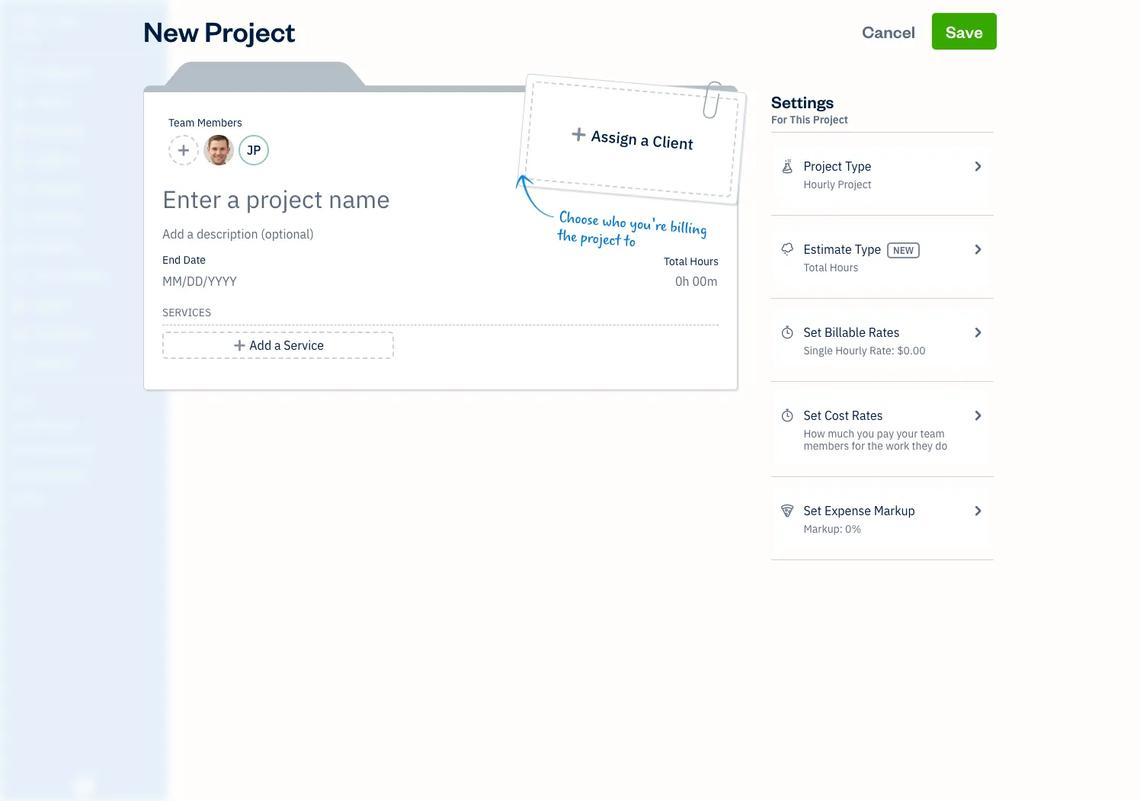 Task type: describe. For each thing, give the bounding box(es) containing it.
settings for this project
[[772, 91, 849, 127]]

team
[[921, 427, 946, 441]]

single
[[804, 344, 833, 358]]

settings image
[[11, 493, 163, 505]]

cancel button
[[849, 13, 930, 50]]

save
[[946, 21, 984, 42]]

items and services image
[[11, 444, 163, 456]]

dashboard image
[[10, 66, 28, 82]]

main element
[[0, 0, 206, 802]]

team members
[[169, 116, 242, 130]]

$0.00
[[898, 344, 926, 358]]

a for assign
[[640, 130, 650, 150]]

members
[[197, 116, 242, 130]]

estimate
[[804, 242, 853, 257]]

add
[[250, 338, 272, 353]]

1 horizontal spatial hourly
[[836, 344, 868, 358]]

apps image
[[11, 395, 163, 407]]

client image
[[10, 95, 28, 111]]

0%
[[846, 522, 862, 536]]

expenses image
[[781, 502, 795, 520]]

expense
[[825, 503, 872, 519]]

chevronright image for set billable rates
[[971, 323, 985, 342]]

add a service button
[[162, 332, 394, 359]]

set expense markup
[[804, 503, 916, 519]]

project image
[[10, 240, 28, 255]]

billing
[[670, 219, 709, 239]]

members
[[804, 439, 850, 453]]

new
[[143, 13, 199, 49]]

you
[[858, 427, 875, 441]]

report image
[[10, 356, 28, 371]]

End date in  format text field
[[162, 274, 348, 289]]

markup
[[875, 503, 916, 519]]

set for set cost rates
[[804, 408, 822, 423]]

projects image
[[781, 157, 795, 175]]

pay
[[877, 427, 895, 441]]

plus image
[[233, 336, 247, 355]]

freshbooks image
[[72, 777, 96, 795]]

choose who you're billing the project to
[[557, 209, 709, 251]]

work
[[886, 439, 910, 453]]

chevronright image for set cost rates
[[971, 406, 985, 425]]

cost
[[825, 408, 850, 423]]

who
[[602, 213, 628, 232]]

Hourly Budget text field
[[676, 274, 719, 289]]

rates for set cost rates
[[852, 408, 884, 423]]

money image
[[10, 298, 28, 313]]

services
[[162, 306, 211, 320]]

you're
[[630, 215, 668, 236]]

markup:
[[804, 522, 843, 536]]

turtle
[[12, 14, 56, 29]]

rate
[[870, 344, 892, 358]]

estimate image
[[10, 124, 28, 140]]

1 horizontal spatial hours
[[830, 261, 859, 275]]



Task type: locate. For each thing, give the bounding box(es) containing it.
hours up hourly budget "text field"
[[690, 255, 719, 268]]

:
[[892, 344, 895, 358]]

inc
[[59, 14, 80, 29]]

1 set from the top
[[804, 325, 822, 340]]

0 vertical spatial set
[[804, 325, 822, 340]]

a for add
[[274, 338, 281, 353]]

new project
[[143, 13, 296, 49]]

timetracking image for set billable rates
[[781, 323, 795, 342]]

1 vertical spatial timetracking image
[[781, 406, 795, 425]]

2 set from the top
[[804, 408, 822, 423]]

0 vertical spatial chevronright image
[[971, 240, 985, 259]]

3 chevronright image from the top
[[971, 406, 985, 425]]

total hours
[[664, 255, 719, 268], [804, 261, 859, 275]]

2 vertical spatial set
[[804, 503, 822, 519]]

the left 'project'
[[557, 227, 578, 246]]

a
[[640, 130, 650, 150], [274, 338, 281, 353]]

the inside choose who you're billing the project to
[[557, 227, 578, 246]]

1 timetracking image from the top
[[781, 323, 795, 342]]

how much you pay your team members for the work they do
[[804, 427, 948, 453]]

single hourly rate : $0.00
[[804, 344, 926, 358]]

hourly down the project type
[[804, 178, 836, 191]]

0 vertical spatial chevronright image
[[971, 157, 985, 175]]

set up single
[[804, 325, 822, 340]]

set cost rates
[[804, 408, 884, 423]]

chevronright image for project type
[[971, 157, 985, 175]]

add team member image
[[177, 141, 191, 159]]

3 set from the top
[[804, 503, 822, 519]]

1 vertical spatial set
[[804, 408, 822, 423]]

billable
[[825, 325, 866, 340]]

settings
[[772, 91, 835, 112]]

2 timetracking image from the top
[[781, 406, 795, 425]]

total hours up hourly budget "text field"
[[664, 255, 719, 268]]

new
[[894, 245, 915, 256]]

2 vertical spatial chevronright image
[[971, 406, 985, 425]]

they
[[912, 439, 933, 453]]

do
[[936, 439, 948, 453]]

estimate type
[[804, 242, 882, 257]]

choose
[[559, 209, 600, 230]]

rates for set billable rates
[[869, 325, 900, 340]]

type left new
[[855, 242, 882, 257]]

1 horizontal spatial total
[[804, 261, 828, 275]]

0 vertical spatial type
[[846, 159, 872, 174]]

project type
[[804, 159, 872, 174]]

hours down estimate type
[[830, 261, 859, 275]]

Project Name text field
[[162, 184, 582, 214]]

0 vertical spatial the
[[557, 227, 578, 246]]

type for project type
[[846, 159, 872, 174]]

this
[[790, 113, 811, 127]]

rates up you on the right of page
[[852, 408, 884, 423]]

chart image
[[10, 327, 28, 342]]

0 horizontal spatial hourly
[[804, 178, 836, 191]]

team members image
[[11, 419, 163, 432]]

1 vertical spatial a
[[274, 338, 281, 353]]

1 vertical spatial rates
[[852, 408, 884, 423]]

1 vertical spatial hourly
[[836, 344, 868, 358]]

payment image
[[10, 182, 28, 198]]

service
[[284, 338, 324, 353]]

much
[[828, 427, 855, 441]]

a right the add
[[274, 338, 281, 353]]

set up how
[[804, 408, 822, 423]]

chevronright image for set expense markup
[[971, 502, 985, 520]]

expense image
[[10, 211, 28, 226]]

the
[[557, 227, 578, 246], [868, 439, 884, 453]]

timetracking image left billable
[[781, 323, 795, 342]]

plus image
[[570, 126, 589, 143]]

set
[[804, 325, 822, 340], [804, 408, 822, 423], [804, 503, 822, 519]]

0 vertical spatial a
[[640, 130, 650, 150]]

1 chevronright image from the top
[[971, 240, 985, 259]]

date
[[183, 253, 206, 267]]

how
[[804, 427, 826, 441]]

project inside settings for this project
[[814, 113, 849, 127]]

set up markup:
[[804, 503, 822, 519]]

Project Description text field
[[162, 225, 582, 243]]

total up hourly budget "text field"
[[664, 255, 688, 268]]

timetracking image for set cost rates
[[781, 406, 795, 425]]

project
[[580, 229, 622, 250]]

client
[[652, 131, 695, 154]]

total hours down estimate
[[804, 261, 859, 275]]

0 horizontal spatial hours
[[690, 255, 719, 268]]

2 chevronright image from the top
[[971, 323, 985, 342]]

bank connections image
[[11, 468, 163, 480]]

chevronright image for estimate type
[[971, 240, 985, 259]]

a inside button
[[274, 338, 281, 353]]

1 chevronright image from the top
[[971, 157, 985, 175]]

assign a client button
[[525, 81, 740, 198]]

1 vertical spatial chevronright image
[[971, 502, 985, 520]]

0 horizontal spatial the
[[557, 227, 578, 246]]

1 vertical spatial the
[[868, 439, 884, 453]]

set billable rates
[[804, 325, 900, 340]]

rates up 'rate'
[[869, 325, 900, 340]]

assign a client
[[591, 126, 695, 154]]

jp
[[247, 143, 261, 158]]

0 vertical spatial hourly
[[804, 178, 836, 191]]

timetracking image
[[781, 323, 795, 342], [781, 406, 795, 425]]

a left client
[[640, 130, 650, 150]]

type for estimate type
[[855, 242, 882, 257]]

cancel
[[863, 21, 916, 42]]

end date
[[162, 253, 206, 267]]

0 horizontal spatial a
[[274, 338, 281, 353]]

1 vertical spatial chevronright image
[[971, 323, 985, 342]]

your
[[897, 427, 918, 441]]

hourly project
[[804, 178, 872, 191]]

total down estimate
[[804, 261, 828, 275]]

1 horizontal spatial total hours
[[804, 261, 859, 275]]

chevronright image
[[971, 157, 985, 175], [971, 502, 985, 520]]

rates
[[869, 325, 900, 340], [852, 408, 884, 423]]

markup: 0%
[[804, 522, 862, 536]]

turtle inc owner
[[12, 14, 80, 42]]

type up hourly project
[[846, 159, 872, 174]]

end
[[162, 253, 181, 267]]

invoice image
[[10, 153, 28, 169]]

add a service
[[250, 338, 324, 353]]

chevronright image
[[971, 240, 985, 259], [971, 323, 985, 342], [971, 406, 985, 425]]

0 vertical spatial timetracking image
[[781, 323, 795, 342]]

project
[[205, 13, 296, 49], [814, 113, 849, 127], [804, 159, 843, 174], [838, 178, 872, 191]]

total
[[664, 255, 688, 268], [804, 261, 828, 275]]

team
[[169, 116, 195, 130]]

1 horizontal spatial the
[[868, 439, 884, 453]]

set for set billable rates
[[804, 325, 822, 340]]

timetracking image left the cost
[[781, 406, 795, 425]]

1 horizontal spatial a
[[640, 130, 650, 150]]

a inside assign a client
[[640, 130, 650, 150]]

hourly down the set billable rates
[[836, 344, 868, 358]]

owner
[[12, 31, 40, 42]]

hours
[[690, 255, 719, 268], [830, 261, 859, 275]]

0 vertical spatial rates
[[869, 325, 900, 340]]

timer image
[[10, 269, 28, 284]]

hourly
[[804, 178, 836, 191], [836, 344, 868, 358]]

the inside how much you pay your team members for the work they do
[[868, 439, 884, 453]]

type
[[846, 159, 872, 174], [855, 242, 882, 257]]

0 horizontal spatial total hours
[[664, 255, 719, 268]]

1 vertical spatial type
[[855, 242, 882, 257]]

0 horizontal spatial total
[[664, 255, 688, 268]]

save button
[[933, 13, 997, 50]]

to
[[624, 233, 637, 251]]

2 chevronright image from the top
[[971, 502, 985, 520]]

for
[[772, 113, 788, 127]]

estimates image
[[781, 240, 795, 259]]

assign
[[591, 126, 638, 149]]

the right for
[[868, 439, 884, 453]]

set for set expense markup
[[804, 503, 822, 519]]

for
[[852, 439, 866, 453]]



Task type: vqa. For each thing, say whether or not it's contained in the screenshot.
topmost chevronRight icon
yes



